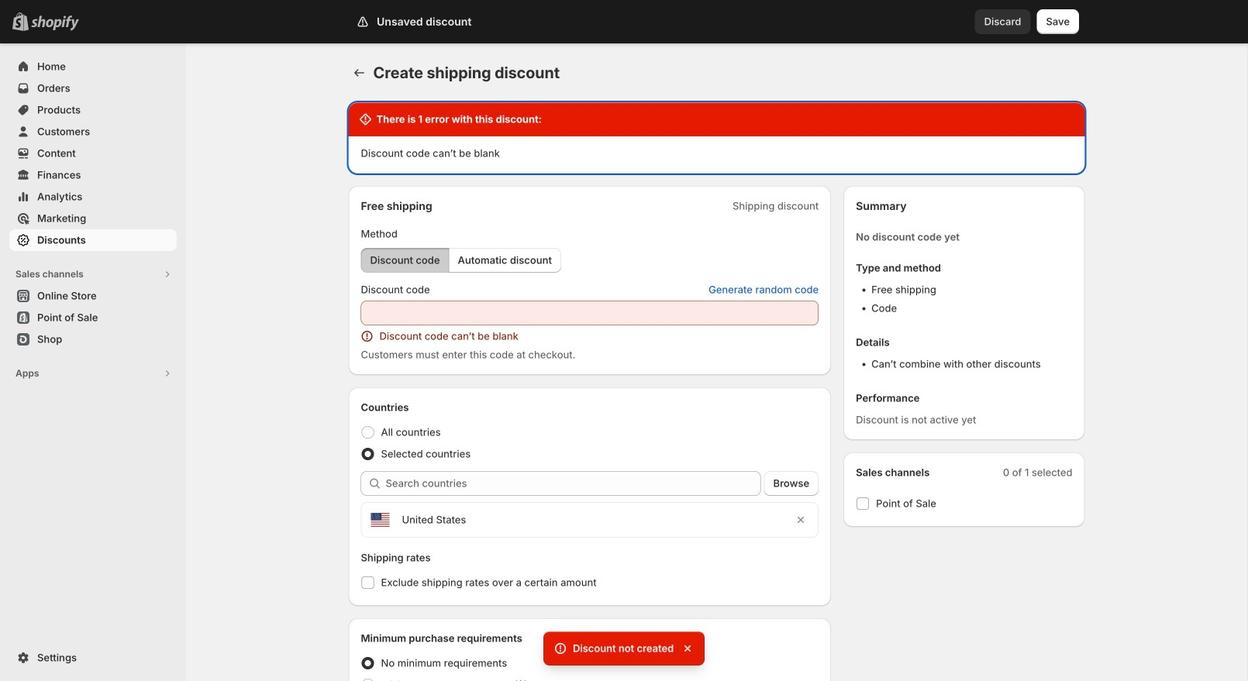 Task type: locate. For each thing, give the bounding box(es) containing it.
Search countries text field
[[386, 472, 761, 496]]

None text field
[[361, 301, 819, 326]]

shopify image
[[31, 15, 79, 31]]



Task type: vqa. For each thing, say whether or not it's contained in the screenshot.
Shopify image
yes



